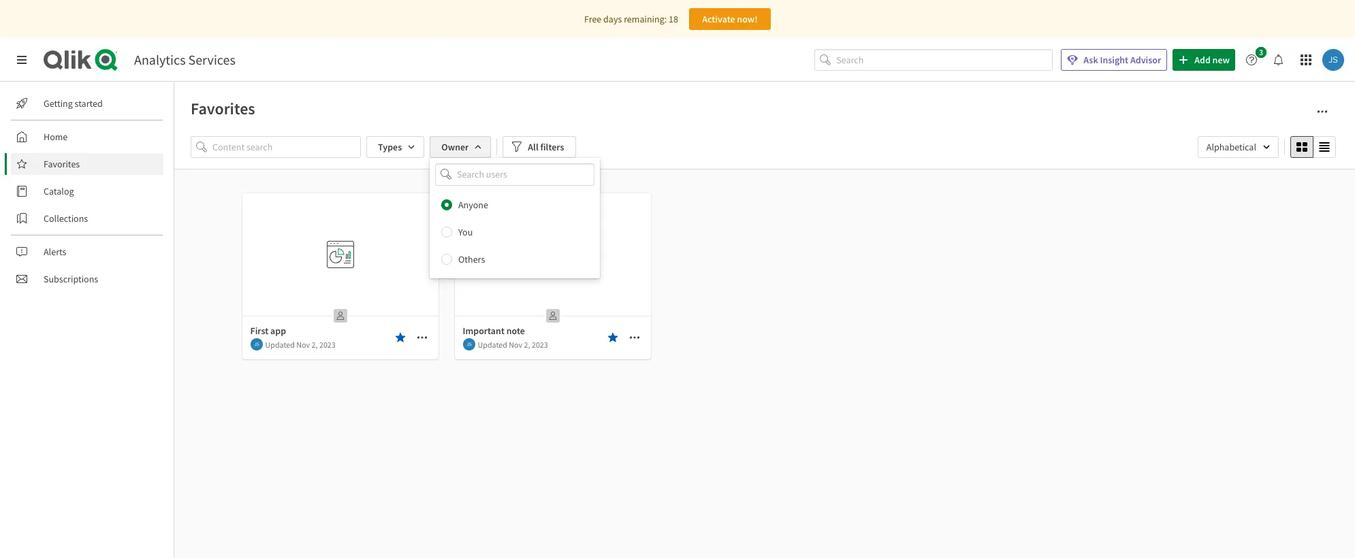Task type: describe. For each thing, give the bounding box(es) containing it.
you
[[458, 226, 473, 238]]

nov for note
[[509, 339, 522, 350]]

analytics
[[134, 51, 186, 68]]

owner
[[441, 141, 469, 153]]

add new button
[[1173, 49, 1235, 71]]

home link
[[11, 126, 163, 148]]

new
[[1213, 54, 1230, 66]]

owner button
[[430, 136, 491, 158]]

navigation pane element
[[0, 87, 174, 296]]

important
[[463, 325, 505, 337]]

subscriptions
[[44, 273, 98, 285]]

favorites link
[[11, 153, 163, 175]]

app
[[270, 325, 286, 337]]

more actions image
[[416, 332, 427, 343]]

owner option group
[[430, 191, 600, 273]]

started
[[75, 97, 103, 110]]

ask insight advisor button
[[1061, 49, 1167, 71]]

remove from favorites image
[[607, 332, 618, 343]]

updated for note
[[478, 339, 507, 350]]

insight
[[1100, 54, 1128, 66]]

alerts
[[44, 246, 66, 258]]

all filters button
[[503, 136, 576, 158]]

activate
[[702, 13, 735, 25]]

analytics services
[[134, 51, 236, 68]]

types button
[[366, 136, 424, 158]]

free
[[584, 13, 602, 25]]

updated nov 2, 2023 for note
[[478, 339, 548, 350]]

Search users text field
[[454, 163, 578, 186]]

getting started link
[[11, 93, 163, 114]]

favorites inside navigation pane element
[[44, 158, 80, 170]]

1 horizontal spatial more actions image
[[1317, 106, 1328, 117]]

2, for note
[[524, 339, 530, 350]]

2, for app
[[312, 339, 318, 350]]

personal element for first app
[[329, 305, 351, 327]]

catalog
[[44, 185, 74, 197]]

remaining:
[[624, 13, 667, 25]]

filters region
[[191, 133, 1339, 278]]

now!
[[737, 13, 758, 25]]

jacob simon image
[[250, 338, 263, 351]]

nov for app
[[296, 339, 310, 350]]

first app
[[250, 325, 286, 337]]

activate now!
[[702, 13, 758, 25]]

jacob simon element for important
[[463, 338, 475, 351]]

free days remaining: 18
[[584, 13, 678, 25]]

add
[[1195, 54, 1211, 66]]

alphabetical
[[1207, 141, 1256, 153]]

switch view group
[[1290, 136, 1336, 158]]

updated nov 2, 2023 for app
[[265, 339, 336, 350]]

Content search text field
[[212, 136, 361, 158]]

activate now! link
[[689, 8, 771, 30]]

3
[[1259, 47, 1263, 57]]



Task type: vqa. For each thing, say whether or not it's contained in the screenshot.
second Updated from the left
yes



Task type: locate. For each thing, give the bounding box(es) containing it.
1 horizontal spatial jacob simon element
[[463, 338, 475, 351]]

all filters
[[528, 141, 564, 153]]

updated for app
[[265, 339, 295, 350]]

2,
[[312, 339, 318, 350], [524, 339, 530, 350]]

1 personal element from the left
[[329, 305, 351, 327]]

1 nov from the left
[[296, 339, 310, 350]]

collections link
[[11, 208, 163, 229]]

2 updated nov 2, 2023 from the left
[[478, 339, 548, 350]]

favorites down services
[[191, 98, 255, 119]]

personal element for important note
[[542, 305, 564, 327]]

updated down app
[[265, 339, 295, 350]]

1 horizontal spatial favorites
[[191, 98, 255, 119]]

alerts link
[[11, 241, 163, 263]]

updated nov 2, 2023 down app
[[265, 339, 336, 350]]

Search text field
[[836, 49, 1053, 71]]

catalog link
[[11, 180, 163, 202]]

2, right jacob simon image at the bottom left
[[312, 339, 318, 350]]

more actions image up switch view group
[[1317, 106, 1328, 117]]

1 2, from the left
[[312, 339, 318, 350]]

18
[[669, 13, 678, 25]]

all
[[528, 141, 538, 153]]

1 horizontal spatial updated nov 2, 2023
[[478, 339, 548, 350]]

home
[[44, 131, 68, 143]]

remove from favorites image
[[395, 332, 406, 343]]

2023
[[319, 339, 336, 350], [532, 339, 548, 350]]

2 updated from the left
[[478, 339, 507, 350]]

nov down note
[[509, 339, 522, 350]]

2023 for important note
[[532, 339, 548, 350]]

2 2023 from the left
[[532, 339, 548, 350]]

anyone
[[458, 199, 488, 211]]

updated down important note at the left bottom
[[478, 339, 507, 350]]

1 vertical spatial more actions image
[[629, 332, 640, 343]]

more actions image
[[1317, 106, 1328, 117], [629, 332, 640, 343]]

jacob simon element
[[250, 338, 263, 351], [463, 338, 475, 351]]

searchbar element
[[815, 49, 1053, 71]]

0 horizontal spatial nov
[[296, 339, 310, 350]]

types
[[378, 141, 402, 153]]

services
[[188, 51, 236, 68]]

2, down note
[[524, 339, 530, 350]]

0 vertical spatial more actions image
[[1317, 106, 1328, 117]]

2 nov from the left
[[509, 339, 522, 350]]

nov right jacob simon image at the bottom left
[[296, 339, 310, 350]]

close sidebar menu image
[[16, 54, 27, 65]]

1 updated nov 2, 2023 from the left
[[265, 339, 336, 350]]

0 vertical spatial favorites
[[191, 98, 255, 119]]

days
[[603, 13, 622, 25]]

0 horizontal spatial 2023
[[319, 339, 336, 350]]

1 updated from the left
[[265, 339, 295, 350]]

1 horizontal spatial updated
[[478, 339, 507, 350]]

1 vertical spatial favorites
[[44, 158, 80, 170]]

updated
[[265, 339, 295, 350], [478, 339, 507, 350]]

0 horizontal spatial jacob simon image
[[463, 338, 475, 351]]

jacob simon element for first
[[250, 338, 263, 351]]

0 horizontal spatial personal element
[[329, 305, 351, 327]]

1 horizontal spatial personal element
[[542, 305, 564, 327]]

0 horizontal spatial jacob simon element
[[250, 338, 263, 351]]

favorites
[[191, 98, 255, 119], [44, 158, 80, 170]]

1 horizontal spatial jacob simon image
[[1322, 49, 1344, 71]]

2 2, from the left
[[524, 339, 530, 350]]

others
[[458, 253, 485, 265]]

personal element
[[329, 305, 351, 327], [542, 305, 564, 327]]

updated nov 2, 2023
[[265, 339, 336, 350], [478, 339, 548, 350]]

analytics services element
[[134, 51, 236, 68]]

add new
[[1195, 54, 1230, 66]]

important note
[[463, 325, 525, 337]]

nov
[[296, 339, 310, 350], [509, 339, 522, 350]]

0 horizontal spatial updated
[[265, 339, 295, 350]]

getting
[[44, 97, 73, 110]]

0 vertical spatial jacob simon image
[[1322, 49, 1344, 71]]

0 horizontal spatial updated nov 2, 2023
[[265, 339, 336, 350]]

getting started
[[44, 97, 103, 110]]

2023 for first app
[[319, 339, 336, 350]]

1 horizontal spatial 2023
[[532, 339, 548, 350]]

2 personal element from the left
[[542, 305, 564, 327]]

None field
[[430, 163, 600, 186]]

more actions image right remove from favorites image
[[629, 332, 640, 343]]

0 horizontal spatial 2,
[[312, 339, 318, 350]]

note
[[506, 325, 525, 337]]

favorites up catalog
[[44, 158, 80, 170]]

subscriptions link
[[11, 268, 163, 290]]

jacob simon element down important
[[463, 338, 475, 351]]

1 horizontal spatial nov
[[509, 339, 522, 350]]

1 horizontal spatial 2,
[[524, 339, 530, 350]]

collections
[[44, 212, 88, 225]]

ask insight advisor
[[1084, 54, 1161, 66]]

1 vertical spatial jacob simon image
[[463, 338, 475, 351]]

3 button
[[1241, 47, 1271, 71]]

personal element right app
[[329, 305, 351, 327]]

jacob simon element down first
[[250, 338, 263, 351]]

Alphabetical field
[[1198, 136, 1279, 158]]

1 jacob simon element from the left
[[250, 338, 263, 351]]

first
[[250, 325, 268, 337]]

filters
[[540, 141, 564, 153]]

advisor
[[1130, 54, 1161, 66]]

jacob simon image
[[1322, 49, 1344, 71], [463, 338, 475, 351]]

personal element right note
[[542, 305, 564, 327]]

updated nov 2, 2023 down note
[[478, 339, 548, 350]]

2 jacob simon element from the left
[[463, 338, 475, 351]]

ask
[[1084, 54, 1098, 66]]

0 horizontal spatial favorites
[[44, 158, 80, 170]]

0 horizontal spatial more actions image
[[629, 332, 640, 343]]

1 2023 from the left
[[319, 339, 336, 350]]



